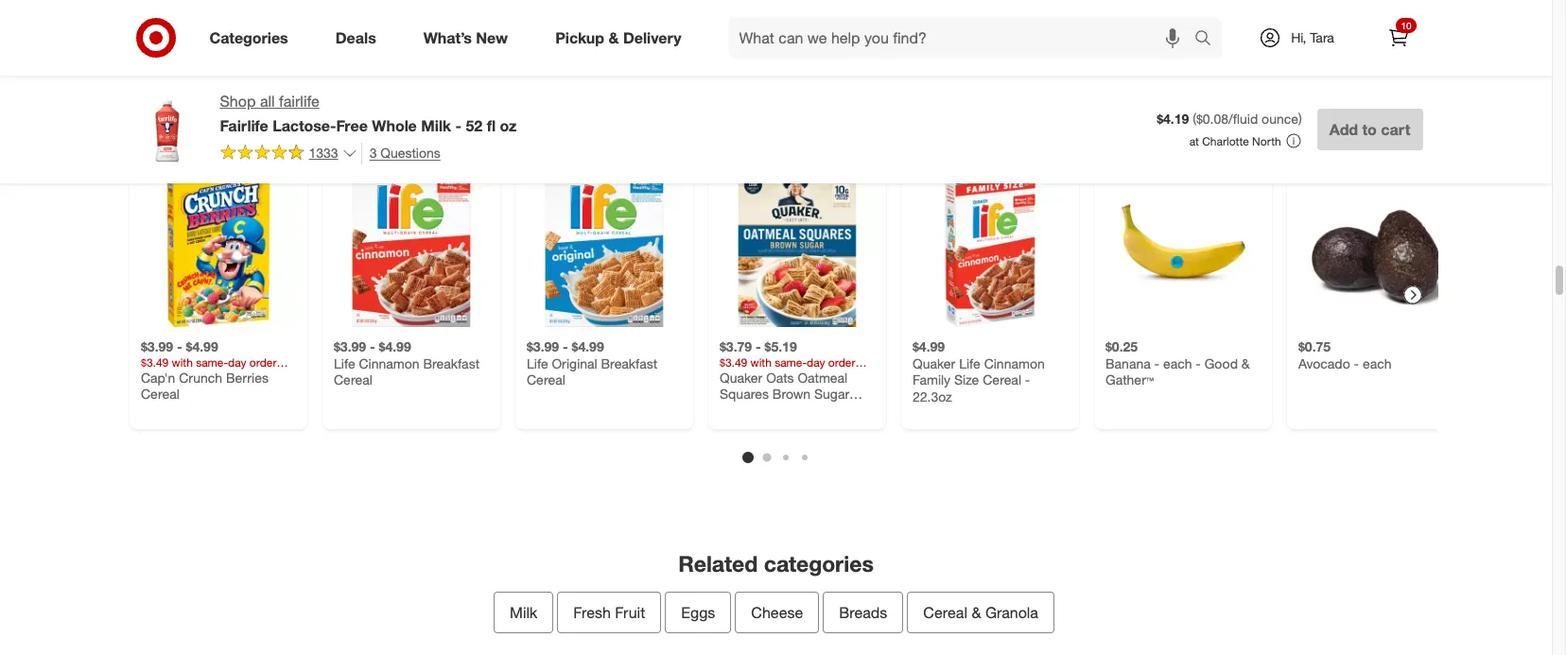 Task type: locate. For each thing, give the bounding box(es) containing it.
cart
[[1381, 120, 1411, 139]]

2 life from the left
[[526, 355, 548, 371]]

1 horizontal spatial breakfast
[[601, 355, 657, 371]]

cap'n
[[140, 369, 175, 385]]

2 $3.99 from the left
[[333, 338, 366, 354]]

1 horizontal spatial &
[[972, 604, 981, 623]]

what's new
[[424, 28, 508, 47]]

banana
[[1105, 355, 1151, 371]]

1 horizontal spatial $3.99
[[333, 338, 366, 354]]

tara
[[1311, 29, 1335, 45]]

whole
[[372, 116, 417, 135]]

berries
[[226, 369, 268, 385]]

oats
[[766, 369, 794, 385]]

1 each from the left
[[1163, 355, 1192, 371]]

$0.08
[[1197, 111, 1229, 127]]

0 horizontal spatial $3.99
[[140, 338, 173, 354]]

2 horizontal spatial life
[[959, 355, 980, 371]]

0 vertical spatial &
[[609, 28, 619, 47]]

cinnamon inside $3.99 - $4.99 life cinnamon breakfast cereal
[[359, 355, 419, 371]]

shop all fairlife fairlife lactose-free whole milk - 52 fl oz
[[220, 92, 517, 135]]

$4.99 inside $3.99 - $4.99 life original breakfast cereal
[[571, 338, 604, 354]]

breakfast inside quaker oats oatmeal squares brown sugar breakfast cereal
[[719, 402, 776, 418]]

1 horizontal spatial each
[[1363, 355, 1392, 371]]

1 horizontal spatial life
[[526, 355, 548, 371]]

life for life original breakfast cereal
[[526, 355, 548, 371]]

52
[[466, 116, 483, 135]]

2 horizontal spatial &
[[1241, 355, 1250, 371]]

$4.19 ( $0.08 /fluid ounce )
[[1157, 111, 1302, 127]]

4 $4.99 from the left
[[912, 338, 945, 354]]

1 $3.99 from the left
[[140, 338, 173, 354]]

breads link
[[823, 592, 904, 634]]

$0.25
[[1105, 338, 1138, 354]]

cinnamon
[[359, 355, 419, 371], [984, 355, 1045, 371]]

milk inside shop all fairlife fairlife lactose-free whole milk - 52 fl oz
[[421, 116, 451, 135]]

pickup & delivery
[[555, 28, 682, 47]]

add to cart
[[1330, 120, 1411, 139]]

0 vertical spatial milk
[[421, 116, 451, 135]]

quaker up squares
[[719, 369, 762, 385]]

What can we help you find? suggestions appear below search field
[[728, 17, 1199, 59]]

1 horizontal spatial cinnamon
[[984, 355, 1045, 371]]

1 life from the left
[[333, 355, 355, 371]]

fairlife
[[279, 92, 320, 111]]

$0.25 banana - each - good & gather™
[[1105, 338, 1250, 387]]

2 vertical spatial &
[[972, 604, 981, 623]]

pickup & delivery link
[[539, 17, 705, 59]]

milk
[[421, 116, 451, 135], [510, 604, 538, 623]]

/fluid
[[1229, 111, 1258, 127]]

$0.75 avocado - each
[[1298, 338, 1392, 371]]

$3.99 inside $3.99 - $4.99 life cinnamon breakfast cereal
[[333, 338, 366, 354]]

each left good
[[1163, 355, 1192, 371]]

& left granola
[[972, 604, 981, 623]]

2 $4.99 from the left
[[378, 338, 411, 354]]

life for life cinnamon breakfast cereal
[[333, 355, 355, 371]]

$3.99 for $3.99 - $4.99
[[140, 338, 173, 354]]

breakfast
[[423, 355, 479, 371], [601, 355, 657, 371], [719, 402, 776, 418]]

fresh fruit link
[[557, 592, 661, 634]]

0 horizontal spatial milk
[[421, 116, 451, 135]]

3 $4.99 from the left
[[571, 338, 604, 354]]

each inside $0.25 banana - each - good & gather™
[[1163, 355, 1192, 371]]

north
[[1253, 134, 1282, 148]]

$4.99
[[185, 338, 218, 354], [378, 338, 411, 354], [571, 338, 604, 354], [912, 338, 945, 354]]

- inside $3.99 - $4.99 life original breakfast cereal
[[562, 338, 568, 354]]

1 $4.99 from the left
[[185, 338, 218, 354]]

0 horizontal spatial &
[[609, 28, 619, 47]]

quaker up the family
[[912, 355, 955, 371]]

deals link
[[319, 17, 400, 59]]

related categories
[[679, 550, 874, 577]]

$3.99
[[140, 338, 173, 354], [333, 338, 366, 354], [526, 338, 559, 354]]

fl
[[487, 116, 496, 135]]

0 horizontal spatial quaker
[[719, 369, 762, 385]]

each for avocado
[[1363, 355, 1392, 371]]

quaker inside quaker oats oatmeal squares brown sugar breakfast cereal
[[719, 369, 762, 385]]

3 life from the left
[[959, 355, 980, 371]]

cheese link
[[735, 592, 820, 634]]

$3.99 - $4.99 life original breakfast cereal
[[526, 338, 657, 387]]

breakfast inside $3.99 - $4.99 life original breakfast cereal
[[601, 355, 657, 371]]

0 horizontal spatial cinnamon
[[359, 355, 419, 371]]

quaker inside '$4.99 quaker life cinnamon family size cereal - 22.3oz'
[[912, 355, 955, 371]]

1 horizontal spatial milk
[[510, 604, 538, 623]]

life inside $3.99 - $4.99 life original breakfast cereal
[[526, 355, 548, 371]]

$4.99 for $3.99 - $4.99
[[185, 338, 218, 354]]

$4.99 for $3.99 - $4.99 life cinnamon breakfast cereal
[[378, 338, 411, 354]]

3 $3.99 from the left
[[526, 338, 559, 354]]

fresh fruit
[[573, 604, 645, 623]]

& for granola
[[972, 604, 981, 623]]

delivery
[[623, 28, 682, 47]]

& right good
[[1241, 355, 1250, 371]]

pickup
[[555, 28, 605, 47]]

life cinnamon breakfast cereal image
[[333, 172, 489, 327]]

0 horizontal spatial breakfast
[[423, 355, 479, 371]]

&
[[609, 28, 619, 47], [1241, 355, 1250, 371], [972, 604, 981, 623]]

- inside $3.99 - $4.99 life cinnamon breakfast cereal
[[369, 338, 375, 354]]

categories link
[[193, 17, 312, 59]]

life inside $3.99 - $4.99 life cinnamon breakfast cereal
[[333, 355, 355, 371]]

quaker oats oatmeal squares brown sugar breakfast cereal
[[719, 369, 849, 418]]

eggs link
[[665, 592, 732, 634]]

all
[[260, 92, 275, 111]]

squares
[[719, 386, 769, 402]]

add
[[1330, 120, 1359, 139]]

1 horizontal spatial quaker
[[912, 355, 955, 371]]

& right pickup
[[609, 28, 619, 47]]

$4.99 quaker life cinnamon family size cereal - 22.3oz
[[912, 338, 1045, 404]]

1 vertical spatial &
[[1241, 355, 1250, 371]]

brown
[[772, 386, 810, 402]]

each right avocado
[[1363, 355, 1392, 371]]

2 cinnamon from the left
[[984, 355, 1045, 371]]

1 cinnamon from the left
[[359, 355, 419, 371]]

lactose-
[[273, 116, 336, 135]]

2 each from the left
[[1363, 355, 1392, 371]]

avocado - each image
[[1298, 172, 1454, 327]]

life
[[333, 355, 355, 371], [526, 355, 548, 371], [959, 355, 980, 371]]

gather™
[[1105, 371, 1154, 387]]

milk up questions
[[421, 116, 451, 135]]

- inside the $0.75 avocado - each
[[1354, 355, 1359, 371]]

milk left fresh
[[510, 604, 538, 623]]

$3.99 inside $3.99 - $4.99 life original breakfast cereal
[[526, 338, 559, 354]]

each
[[1163, 355, 1192, 371], [1363, 355, 1392, 371]]

0 horizontal spatial life
[[333, 355, 355, 371]]

breakfast for life original breakfast cereal
[[601, 355, 657, 371]]

cereal
[[333, 371, 372, 387], [526, 371, 565, 387], [983, 371, 1021, 387], [140, 386, 179, 402], [780, 402, 818, 418], [924, 604, 968, 623]]

each inside the $0.75 avocado - each
[[1363, 355, 1392, 371]]

family
[[912, 371, 950, 387]]

breakfast inside $3.99 - $4.99 life cinnamon breakfast cereal
[[423, 355, 479, 371]]

breads
[[839, 604, 888, 623]]

0 horizontal spatial each
[[1163, 355, 1192, 371]]

2 horizontal spatial breakfast
[[719, 402, 776, 418]]

1333
[[309, 145, 338, 161]]

22.3oz
[[912, 388, 952, 404]]

$4.99 inside $3.99 - $4.99 life cinnamon breakfast cereal
[[378, 338, 411, 354]]

2 horizontal spatial $3.99
[[526, 338, 559, 354]]



Task type: describe. For each thing, give the bounding box(es) containing it.
what's
[[424, 28, 472, 47]]

$4.99 inside '$4.99 quaker life cinnamon family size cereal - 22.3oz'
[[912, 338, 945, 354]]

1 vertical spatial milk
[[510, 604, 538, 623]]

cereal inside '$4.99 quaker life cinnamon family size cereal - 22.3oz'
[[983, 371, 1021, 387]]

cheese
[[751, 604, 803, 623]]

(
[[1193, 111, 1197, 127]]

each for banana
[[1163, 355, 1192, 371]]

$5.19
[[764, 338, 797, 354]]

good
[[1204, 355, 1238, 371]]

life inside '$4.99 quaker life cinnamon family size cereal - 22.3oz'
[[959, 355, 980, 371]]

$3.99 for $3.99 - $4.99 life cinnamon breakfast cereal
[[333, 338, 366, 354]]

$4.19
[[1157, 111, 1189, 127]]

life original breakfast cereal image
[[526, 172, 682, 327]]

original
[[551, 355, 597, 371]]

cereal inside $3.99 - $4.99 life cinnamon breakfast cereal
[[333, 371, 372, 387]]

$4.99 for $3.99 - $4.99 life original breakfast cereal
[[571, 338, 604, 354]]

$3.99 - $4.99
[[140, 338, 218, 354]]

charlotte
[[1203, 134, 1249, 148]]

hi,
[[1291, 29, 1307, 45]]

at
[[1190, 134, 1199, 148]]

cinnamon inside '$4.99 quaker life cinnamon family size cereal - 22.3oz'
[[984, 355, 1045, 371]]

1333 link
[[220, 143, 357, 166]]

$3.99 - $4.99 life cinnamon breakfast cereal
[[333, 338, 479, 387]]

10
[[1401, 20, 1412, 31]]

hi, tara
[[1291, 29, 1335, 45]]

fresh
[[573, 604, 611, 623]]

avocado
[[1298, 355, 1350, 371]]

fairlife
[[220, 116, 268, 135]]

cap'n crunch berries cereal
[[140, 369, 268, 402]]

& for delivery
[[609, 28, 619, 47]]

$0.75
[[1298, 338, 1331, 354]]

3
[[370, 145, 377, 161]]

fruit
[[615, 604, 645, 623]]

3 questions
[[370, 145, 441, 161]]

cereal inside quaker oats oatmeal squares brown sugar breakfast cereal
[[780, 402, 818, 418]]

oatmeal
[[797, 369, 847, 385]]

categories
[[764, 550, 874, 577]]

related
[[679, 550, 758, 577]]

$3.99 for $3.99 - $4.99 life original breakfast cereal
[[526, 338, 559, 354]]

3 questions link
[[361, 143, 441, 164]]

)
[[1299, 111, 1302, 127]]

$3.79 - $5.19
[[719, 338, 797, 354]]

cereal & granola
[[924, 604, 1039, 623]]

size
[[954, 371, 979, 387]]

at charlotte north
[[1190, 134, 1282, 148]]

oz
[[500, 116, 517, 135]]

- inside shop all fairlife fairlife lactose-free whole milk - 52 fl oz
[[455, 116, 462, 135]]

banana - each - good & gather™ image
[[1105, 172, 1261, 327]]

sugar
[[814, 386, 849, 402]]

new
[[476, 28, 508, 47]]

search
[[1186, 30, 1231, 49]]

search button
[[1186, 17, 1231, 62]]

crunch
[[179, 369, 222, 385]]

free
[[336, 116, 368, 135]]

shop
[[220, 92, 256, 111]]

10 link
[[1378, 17, 1419, 59]]

- inside '$4.99 quaker life cinnamon family size cereal - 22.3oz'
[[1025, 371, 1030, 387]]

add to cart button
[[1317, 109, 1423, 150]]

cereal & granola link
[[908, 592, 1055, 634]]

eggs
[[681, 604, 715, 623]]

& inside $0.25 banana - each - good & gather™
[[1241, 355, 1250, 371]]

deals
[[336, 28, 376, 47]]

to
[[1363, 120, 1377, 139]]

cap'n crunch berries cereal image
[[140, 172, 296, 327]]

cereal inside $3.99 - $4.99 life original breakfast cereal
[[526, 371, 565, 387]]

what's new link
[[407, 17, 532, 59]]

quaker life cinnamon family size cereal - 22.3oz image
[[912, 172, 1068, 327]]

cereal inside cap'n crunch berries cereal
[[140, 386, 179, 402]]

categories
[[210, 28, 288, 47]]

quaker oats oatmeal squares brown sugar breakfast cereal image
[[719, 172, 875, 327]]

questions
[[381, 145, 441, 161]]

breakfast for life cinnamon breakfast cereal
[[423, 355, 479, 371]]

milk link
[[494, 592, 554, 634]]

image of fairlife lactose-free whole milk - 52 fl oz image
[[129, 91, 205, 166]]

granola
[[986, 604, 1039, 623]]

$3.79
[[719, 338, 752, 354]]

ounce
[[1262, 111, 1299, 127]]



Task type: vqa. For each thing, say whether or not it's contained in the screenshot.
Cherry,
no



